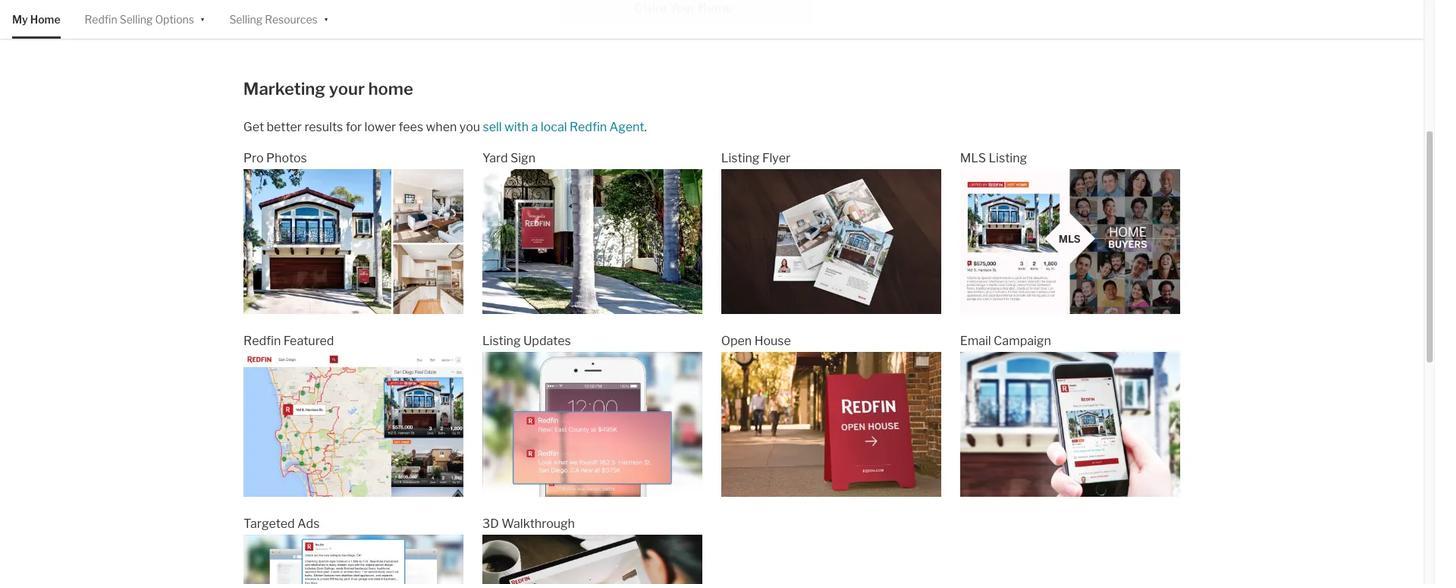 Task type: vqa. For each thing, say whether or not it's contained in the screenshot.
Pro
yes



Task type: describe. For each thing, give the bounding box(es) containing it.
targeted ads on redfin image
[[244, 535, 464, 584]]

options
[[155, 13, 194, 26]]

ads
[[297, 517, 320, 531]]

flyer
[[762, 151, 791, 165]]

selling inside redfin selling options ▾
[[120, 13, 153, 26]]

2 horizontal spatial listing
[[989, 151, 1027, 165]]

premium placement on redfin image
[[244, 352, 464, 497]]

selling inside selling resources ▾
[[229, 13, 263, 26]]

open
[[721, 334, 752, 348]]

mls
[[960, 151, 986, 165]]

selling resources link
[[229, 0, 318, 39]]

listing for listing flyer
[[721, 151, 760, 165]]

pro photos
[[244, 151, 307, 165]]

lower
[[365, 120, 396, 134]]

selling resources ▾
[[229, 12, 329, 26]]

sell
[[483, 120, 502, 134]]

listing update emails image
[[482, 352, 703, 497]]

local mls listing image
[[960, 169, 1180, 314]]

sign
[[511, 151, 536, 165]]

local redfin agent
[[541, 120, 644, 134]]

professional listing flyer image
[[721, 169, 941, 314]]

email campaign
[[960, 334, 1051, 348]]

0 horizontal spatial home
[[30, 13, 60, 26]]

.
[[644, 120, 647, 134]]

listing updates
[[482, 334, 571, 348]]

redfin for redfin featured
[[244, 334, 281, 348]]

yard
[[482, 151, 508, 165]]

mls listing
[[960, 151, 1027, 165]]

home
[[368, 79, 413, 99]]

redfin for redfin selling options ▾
[[85, 13, 117, 26]]

walkthrough
[[502, 517, 575, 531]]

fees
[[399, 120, 423, 134]]

redfin 3d walkthrough™ image
[[482, 535, 703, 584]]

redfin selling options ▾
[[85, 12, 205, 26]]

updates
[[523, 334, 571, 348]]

your
[[669, 1, 696, 15]]

better
[[267, 120, 302, 134]]

a
[[531, 120, 538, 134]]

open house image
[[721, 352, 941, 497]]



Task type: locate. For each thing, give the bounding box(es) containing it.
home inside button
[[698, 1, 732, 15]]

1 horizontal spatial ▾
[[324, 12, 329, 25]]

1 horizontal spatial listing
[[721, 151, 760, 165]]

marketing
[[243, 79, 325, 99]]

targeted ads
[[244, 517, 320, 531]]

for
[[346, 120, 362, 134]]

campaign
[[994, 334, 1051, 348]]

▾ inside redfin selling options ▾
[[200, 12, 205, 25]]

claim your home button
[[557, 0, 809, 23]]

targeted
[[244, 517, 295, 531]]

listing for listing updates
[[482, 334, 521, 348]]

resources
[[265, 13, 318, 26]]

get
[[243, 120, 264, 134]]

3d
[[482, 517, 499, 531]]

your
[[329, 79, 365, 99]]

0 horizontal spatial selling
[[120, 13, 153, 26]]

get better results for lower fees when you sell with a local redfin agent .
[[243, 120, 647, 134]]

results
[[304, 120, 343, 134]]

with
[[505, 120, 529, 134]]

sell with a local redfin agent link
[[483, 120, 644, 134]]

when
[[426, 120, 457, 134]]

selling
[[120, 13, 153, 26], [229, 13, 263, 26]]

targeted emails to homebuyers image
[[960, 352, 1180, 497]]

claim
[[634, 1, 667, 15]]

photos
[[266, 151, 307, 165]]

redfin right my home
[[85, 13, 117, 26]]

1 horizontal spatial home
[[698, 1, 732, 15]]

redfin selling options link
[[85, 0, 194, 39]]

home right my at top left
[[30, 13, 60, 26]]

redfin
[[85, 13, 117, 26], [244, 334, 281, 348]]

0 horizontal spatial ▾
[[200, 12, 205, 25]]

2 ▾ from the left
[[324, 12, 329, 25]]

pro
[[244, 151, 264, 165]]

1 horizontal spatial redfin
[[244, 334, 281, 348]]

redfin left featured
[[244, 334, 281, 348]]

listing left updates
[[482, 334, 521, 348]]

redfin featured
[[244, 334, 334, 348]]

▾ inside selling resources ▾
[[324, 12, 329, 25]]

listing right the mls
[[989, 151, 1027, 165]]

marketing your home
[[243, 79, 413, 99]]

1 selling from the left
[[120, 13, 153, 26]]

0 horizontal spatial redfin
[[85, 13, 117, 26]]

free professional listing photos image
[[244, 169, 464, 314]]

redfin yard sign image
[[482, 169, 703, 314]]

▾ right resources
[[324, 12, 329, 25]]

0 horizontal spatial listing
[[482, 334, 521, 348]]

you
[[459, 120, 480, 134]]

my home
[[12, 13, 60, 26]]

open house
[[721, 334, 791, 348]]

house
[[755, 334, 791, 348]]

listing left 'flyer'
[[721, 151, 760, 165]]

0 vertical spatial redfin
[[85, 13, 117, 26]]

redfin inside redfin selling options ▾
[[85, 13, 117, 26]]

home
[[698, 1, 732, 15], [30, 13, 60, 26]]

my
[[12, 13, 28, 26]]

selling left options on the top left of page
[[120, 13, 153, 26]]

3d walkthrough
[[482, 517, 575, 531]]

claim your home
[[634, 1, 732, 15]]

my home link
[[12, 0, 60, 39]]

2 selling from the left
[[229, 13, 263, 26]]

listing
[[721, 151, 760, 165], [989, 151, 1027, 165], [482, 334, 521, 348]]

1 horizontal spatial selling
[[229, 13, 263, 26]]

yard sign
[[482, 151, 536, 165]]

1 vertical spatial redfin
[[244, 334, 281, 348]]

selling left resources
[[229, 13, 263, 26]]

1 ▾ from the left
[[200, 12, 205, 25]]

home right your
[[698, 1, 732, 15]]

email
[[960, 334, 991, 348]]

listing flyer
[[721, 151, 791, 165]]

featured
[[284, 334, 334, 348]]

▾ right options on the top left of page
[[200, 12, 205, 25]]

▾
[[200, 12, 205, 25], [324, 12, 329, 25]]



